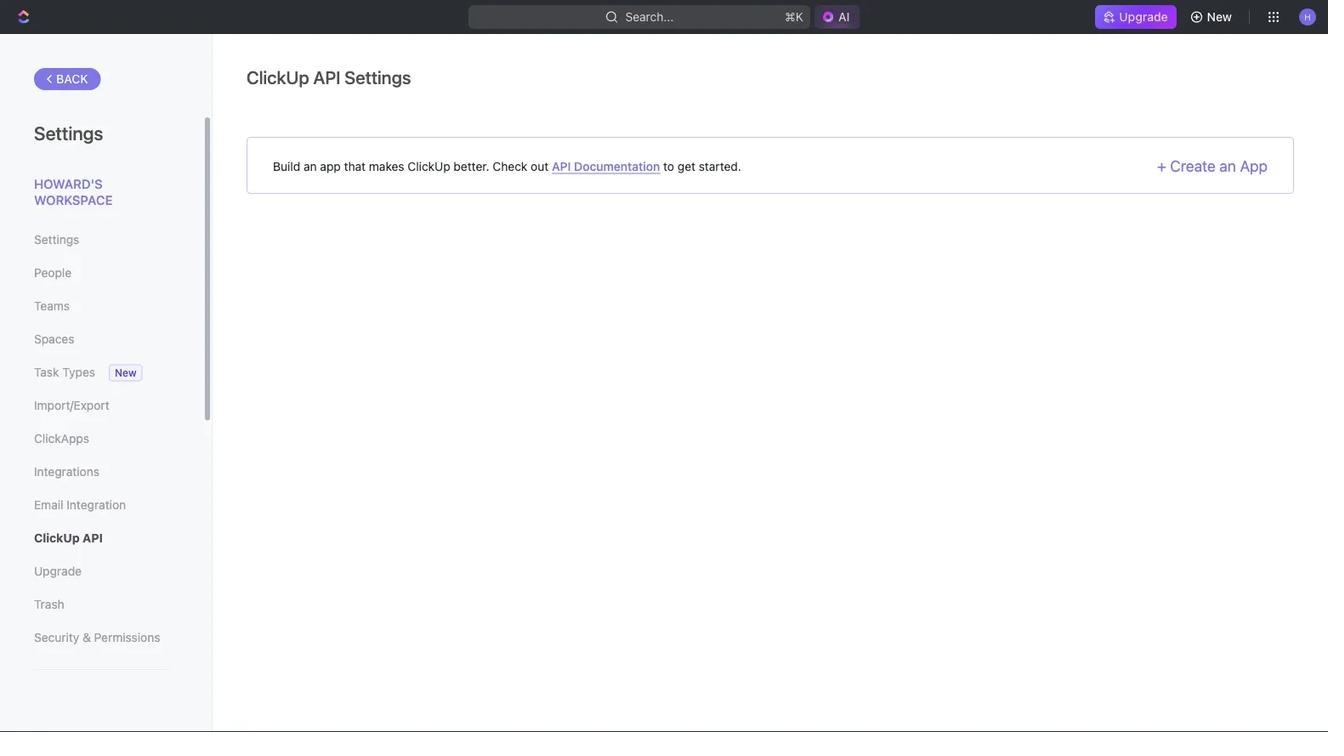 Task type: vqa. For each thing, say whether or not it's contained in the screenshot.
topmost 'clickup'
yes



Task type: describe. For each thing, give the bounding box(es) containing it.
teams
[[34, 299, 70, 313]]

integration
[[67, 498, 126, 512]]

started.
[[699, 159, 741, 173]]

clickup api
[[34, 531, 103, 545]]

settings inside the settings link
[[34, 233, 79, 247]]

search...
[[625, 10, 674, 24]]

makes
[[369, 159, 404, 173]]

people
[[34, 266, 72, 280]]

h
[[1305, 12, 1311, 22]]

create
[[1170, 157, 1216, 175]]

spaces link
[[34, 325, 169, 354]]

clickup api settings
[[247, 66, 411, 88]]

integrations link
[[34, 458, 169, 486]]

0 vertical spatial upgrade
[[1119, 10, 1168, 24]]

build an app that makes clickup better. check out api documentation to get started.
[[273, 159, 741, 173]]

documentation
[[574, 159, 660, 173]]

new inside button
[[1207, 10, 1232, 24]]

+ create an app
[[1157, 157, 1268, 175]]

upgrade inside settings "element"
[[34, 564, 82, 578]]

0 vertical spatial upgrade link
[[1096, 5, 1177, 29]]

to
[[663, 159, 674, 173]]

api for clickup api settings
[[313, 66, 341, 88]]

1 vertical spatial upgrade link
[[34, 557, 169, 586]]

people link
[[34, 259, 169, 287]]

2 horizontal spatial clickup
[[408, 159, 450, 173]]

1 vertical spatial api
[[552, 159, 571, 173]]

integrations
[[34, 465, 100, 479]]

h button
[[1294, 3, 1322, 31]]

security
[[34, 631, 79, 645]]

task
[[34, 365, 59, 379]]

howard's workspace
[[34, 176, 113, 208]]

back
[[56, 72, 88, 86]]

email integration link
[[34, 491, 169, 520]]

clickapps link
[[34, 424, 169, 453]]

api documentation link
[[552, 159, 660, 174]]

email
[[34, 498, 63, 512]]

get
[[678, 159, 696, 173]]

import/export link
[[34, 391, 169, 420]]

ai button
[[815, 5, 860, 29]]

clickup for clickup api
[[34, 531, 80, 545]]

trash link
[[34, 590, 169, 619]]

types
[[62, 365, 95, 379]]

&
[[82, 631, 91, 645]]

security & permissions link
[[34, 623, 169, 652]]



Task type: locate. For each thing, give the bounding box(es) containing it.
1 vertical spatial upgrade
[[34, 564, 82, 578]]

upgrade
[[1119, 10, 1168, 24], [34, 564, 82, 578]]

permissions
[[94, 631, 160, 645]]

0 horizontal spatial api
[[83, 531, 103, 545]]

ai
[[838, 10, 850, 24]]

1 vertical spatial new
[[115, 367, 137, 379]]

better.
[[454, 159, 490, 173]]

1 vertical spatial settings
[[34, 122, 103, 144]]

0 horizontal spatial upgrade
[[34, 564, 82, 578]]

clickup
[[247, 66, 309, 88], [408, 159, 450, 173], [34, 531, 80, 545]]

api inside settings "element"
[[83, 531, 103, 545]]

0 vertical spatial clickup
[[247, 66, 309, 88]]

upgrade link
[[1096, 5, 1177, 29], [34, 557, 169, 586]]

settings element
[[0, 34, 213, 732]]

clickup api link
[[34, 524, 169, 553]]

api for clickup api
[[83, 531, 103, 545]]

security & permissions
[[34, 631, 160, 645]]

task types
[[34, 365, 95, 379]]

app
[[1240, 157, 1268, 175]]

workspace
[[34, 193, 113, 208]]

+
[[1157, 157, 1167, 175]]

2 horizontal spatial api
[[552, 159, 571, 173]]

0 vertical spatial new
[[1207, 10, 1232, 24]]

that
[[344, 159, 366, 173]]

0 horizontal spatial upgrade link
[[34, 557, 169, 586]]

1 horizontal spatial new
[[1207, 10, 1232, 24]]

build
[[273, 159, 300, 173]]

app
[[320, 159, 341, 173]]

spaces
[[34, 332, 74, 346]]

clickup for clickup api settings
[[247, 66, 309, 88]]

new
[[1207, 10, 1232, 24], [115, 367, 137, 379]]

1 vertical spatial clickup
[[408, 159, 450, 173]]

upgrade up trash
[[34, 564, 82, 578]]

an
[[1220, 157, 1236, 175], [304, 159, 317, 173]]

teams link
[[34, 292, 169, 321]]

0 horizontal spatial new
[[115, 367, 137, 379]]

upgrade left new button
[[1119, 10, 1168, 24]]

check
[[493, 159, 528, 173]]

email integration
[[34, 498, 126, 512]]

1 horizontal spatial api
[[313, 66, 341, 88]]

0 vertical spatial settings
[[345, 66, 411, 88]]

1 horizontal spatial clickup
[[247, 66, 309, 88]]

import/export
[[34, 398, 109, 412]]

0 horizontal spatial clickup
[[34, 531, 80, 545]]

2 vertical spatial clickup
[[34, 531, 80, 545]]

trash
[[34, 597, 64, 611]]

new button
[[1183, 3, 1243, 31]]

⌘k
[[785, 10, 803, 24]]

clickapps
[[34, 432, 89, 446]]

howard
[[34, 696, 87, 710]]

upgrade link down clickup api link
[[34, 557, 169, 586]]

1 horizontal spatial upgrade
[[1119, 10, 1168, 24]]

upgrade link left new button
[[1096, 5, 1177, 29]]

howard's
[[34, 176, 103, 191]]

back link
[[34, 68, 101, 90]]

settings link
[[34, 225, 169, 254]]

1 horizontal spatial upgrade link
[[1096, 5, 1177, 29]]

2 vertical spatial settings
[[34, 233, 79, 247]]

1 horizontal spatial an
[[1220, 157, 1236, 175]]

0 vertical spatial api
[[313, 66, 341, 88]]

api
[[313, 66, 341, 88], [552, 159, 571, 173], [83, 531, 103, 545]]

0 horizontal spatial an
[[304, 159, 317, 173]]

out
[[531, 159, 549, 173]]

2 vertical spatial api
[[83, 531, 103, 545]]

clickup inside settings "element"
[[34, 531, 80, 545]]

settings
[[345, 66, 411, 88], [34, 122, 103, 144], [34, 233, 79, 247]]

new inside settings "element"
[[115, 367, 137, 379]]



